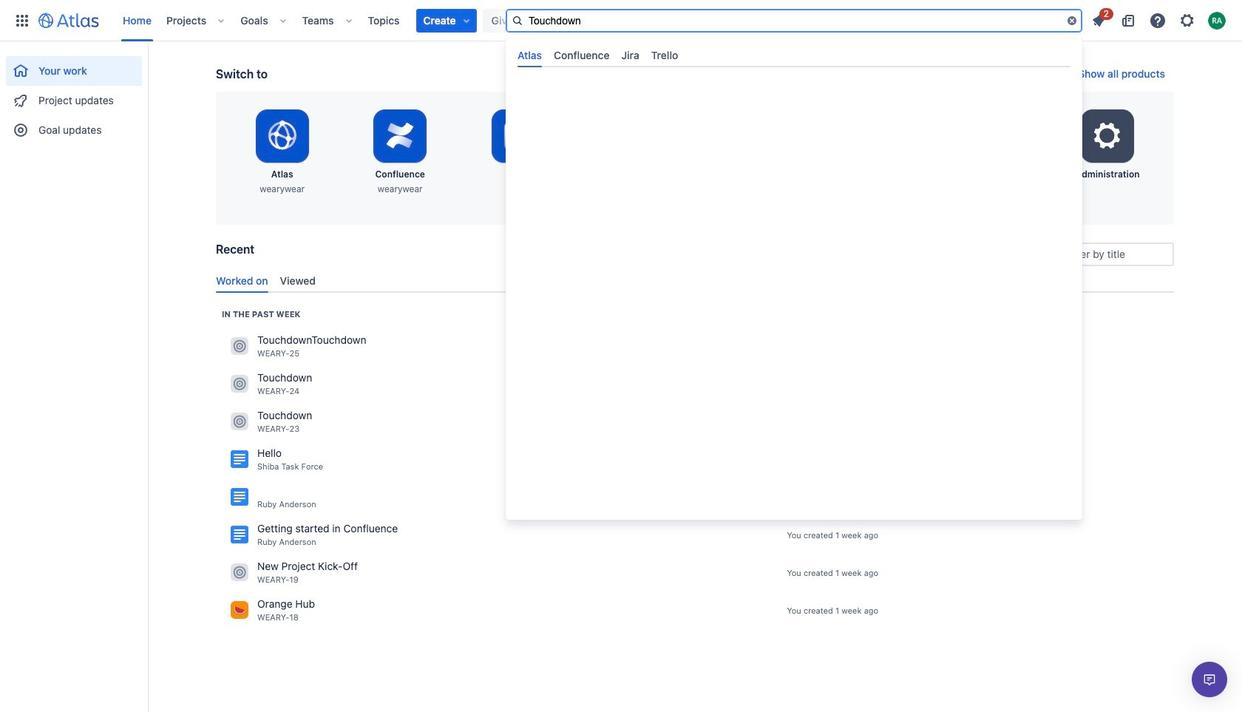 Task type: locate. For each thing, give the bounding box(es) containing it.
switch to... image
[[13, 11, 31, 29]]

1 vertical spatial townsquare image
[[231, 375, 249, 393]]

0 vertical spatial tab list
[[512, 43, 1077, 67]]

0 horizontal spatial settings image
[[1091, 118, 1126, 154]]

tab
[[512, 43, 548, 67], [548, 43, 616, 67], [616, 43, 646, 67], [646, 43, 685, 67]]

help image
[[1150, 11, 1167, 29]]

townsquare image
[[231, 338, 249, 355], [231, 375, 249, 393], [231, 602, 249, 619]]

1 townsquare image from the top
[[231, 338, 249, 355]]

None search field
[[506, 9, 1083, 32]]

1 vertical spatial confluence image
[[231, 526, 249, 544]]

account image
[[1209, 11, 1227, 29]]

confluence image
[[231, 489, 249, 506]]

townsquare image
[[231, 413, 249, 431], [231, 564, 249, 582]]

settings image
[[1179, 11, 1197, 29], [1091, 118, 1126, 154]]

1 horizontal spatial settings image
[[1179, 11, 1197, 29]]

2 townsquare image from the top
[[231, 375, 249, 393]]

0 vertical spatial townsquare image
[[231, 338, 249, 355]]

notifications image
[[1090, 11, 1108, 29]]

group
[[6, 41, 142, 149]]

banner
[[0, 0, 1243, 520]]

confluence image
[[231, 451, 249, 469], [231, 526, 249, 544]]

confluence image down confluence image
[[231, 526, 249, 544]]

heading
[[222, 308, 301, 320]]

2 tab from the left
[[548, 43, 616, 67]]

tab list
[[512, 43, 1077, 67], [210, 268, 1181, 293]]

Filter by title field
[[1045, 244, 1173, 265]]

clear search session image
[[1067, 14, 1079, 26]]

confluence image up confluence image
[[231, 451, 249, 469]]

0 vertical spatial settings image
[[1179, 11, 1197, 29]]

2 vertical spatial townsquare image
[[231, 602, 249, 619]]

0 vertical spatial townsquare image
[[231, 413, 249, 431]]

0 vertical spatial confluence image
[[231, 451, 249, 469]]

1 vertical spatial townsquare image
[[231, 564, 249, 582]]



Task type: describe. For each thing, give the bounding box(es) containing it.
open intercom messenger image
[[1201, 671, 1219, 689]]

Search Atlas field
[[506, 9, 1083, 32]]

1 confluence image from the top
[[231, 451, 249, 469]]

4 tab from the left
[[646, 43, 685, 67]]

3 tab from the left
[[616, 43, 646, 67]]

1 vertical spatial settings image
[[1091, 118, 1126, 154]]

search image
[[512, 14, 524, 26]]

1 vertical spatial tab list
[[210, 268, 1181, 293]]

2 townsquare image from the top
[[231, 564, 249, 582]]

top element
[[9, 0, 935, 41]]

1 townsquare image from the top
[[231, 413, 249, 431]]

2 confluence image from the top
[[231, 526, 249, 544]]

1 tab from the left
[[512, 43, 548, 67]]

3 townsquare image from the top
[[231, 602, 249, 619]]



Task type: vqa. For each thing, say whether or not it's contained in the screenshot.
list item in the top element
no



